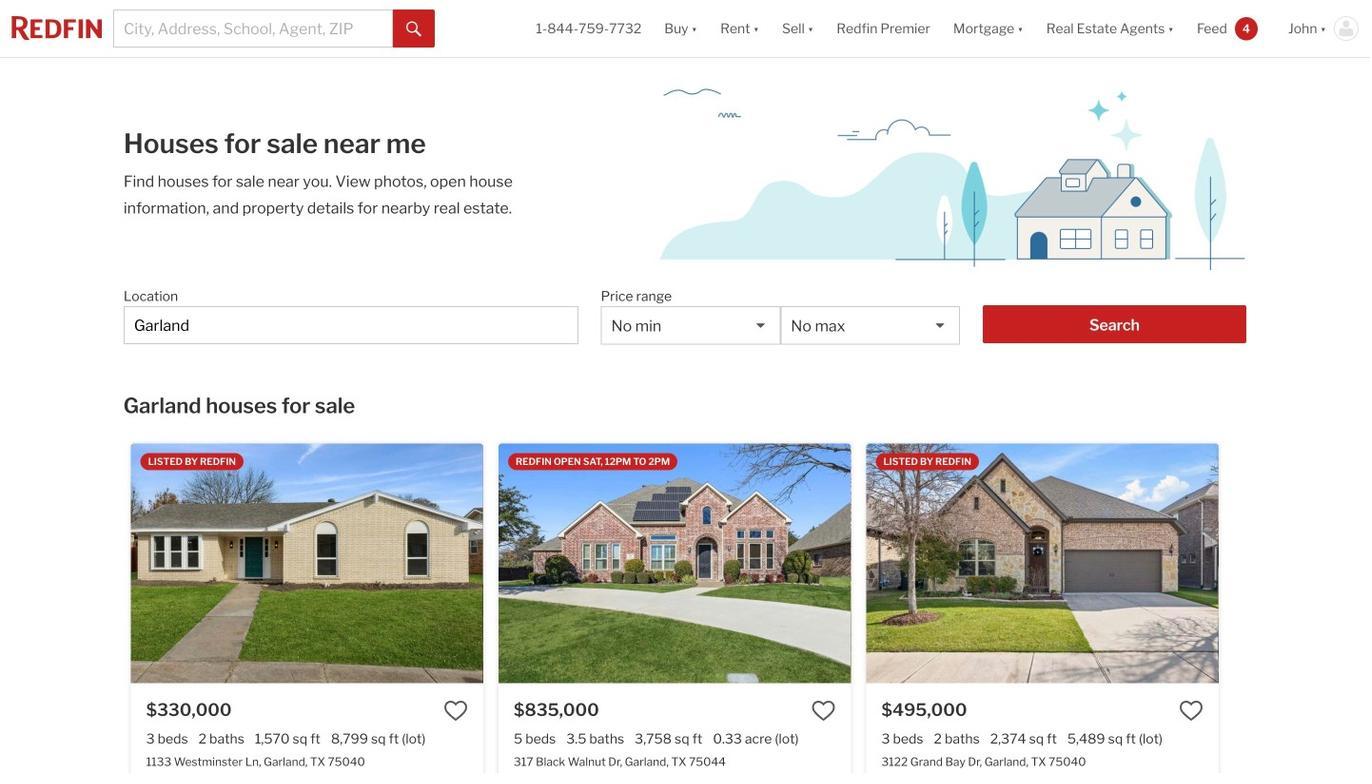 Task type: describe. For each thing, give the bounding box(es) containing it.
1 photo of 317 black walnut dr, garland, tx 75044 image from the left
[[499, 444, 851, 684]]

1 photo of 3122 grand bay dr, garland, tx 75040 image from the left
[[867, 444, 1219, 684]]

1 photo of 1133 westminster ln, garland, tx 75040 image from the left
[[131, 444, 484, 684]]

2 photo of 1133 westminster ln, garland, tx 75040 image from the left
[[483, 444, 836, 684]]

2 photo of 3122 grand bay dr, garland, tx 75040 image from the left
[[1219, 444, 1371, 684]]

0 vertical spatial city, address, school, agent, zip search field
[[113, 10, 393, 48]]



Task type: vqa. For each thing, say whether or not it's contained in the screenshot.
your within "Save your search and get updated when new homes come on the market."
no



Task type: locate. For each thing, give the bounding box(es) containing it.
favorite button image for 2nd favorite button option
[[1179, 699, 1204, 724]]

1 horizontal spatial favorite button checkbox
[[1179, 699, 1204, 724]]

favorite button checkbox
[[444, 699, 468, 724]]

2 photo of 317 black walnut dr, garland, tx 75044 image from the left
[[851, 444, 1204, 684]]

favorite button image for favorite button checkbox
[[444, 699, 468, 724]]

favorite button checkbox
[[811, 699, 836, 724], [1179, 699, 1204, 724]]

0 horizontal spatial favorite button image
[[444, 699, 468, 724]]

photo of 3122 grand bay dr, garland, tx 75040 image
[[867, 444, 1219, 684], [1219, 444, 1371, 684]]

0 horizontal spatial favorite button checkbox
[[811, 699, 836, 724]]

City, Address, School, Agent, ZIP search field
[[113, 10, 393, 48], [124, 306, 579, 345]]

1 vertical spatial city, address, school, agent, zip search field
[[124, 306, 579, 345]]

submit search image
[[407, 22, 422, 37]]

favorite button image
[[444, 699, 468, 724], [1179, 699, 1204, 724]]

1 horizontal spatial favorite button image
[[1179, 699, 1204, 724]]

2 favorite button image from the left
[[1179, 699, 1204, 724]]

1 favorite button checkbox from the left
[[811, 699, 836, 724]]

photo of 317 black walnut dr, garland, tx 75044 image
[[499, 444, 851, 684], [851, 444, 1204, 684]]

favorite button image
[[811, 699, 836, 724]]

1 favorite button image from the left
[[444, 699, 468, 724]]

2 favorite button checkbox from the left
[[1179, 699, 1204, 724]]

photo of 1133 westminster ln, garland, tx 75040 image
[[131, 444, 484, 684], [483, 444, 836, 684]]



